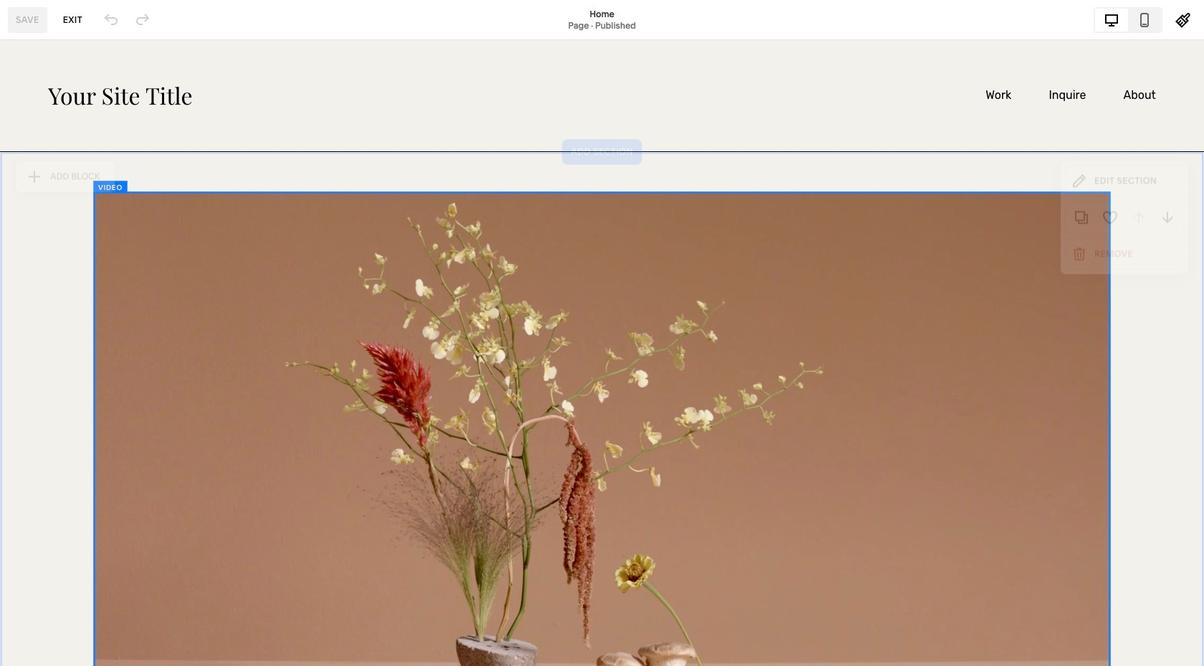Task type: vqa. For each thing, say whether or not it's contained in the screenshot.
"cross large" icon
no



Task type: describe. For each thing, give the bounding box(es) containing it.
search image
[[143, 24, 159, 39]]

duplicate image
[[1074, 212, 1090, 228]]

mobile image
[[1137, 12, 1153, 28]]

style image
[[1176, 12, 1192, 28]]

trash image
[[1072, 249, 1088, 265]]

arrow up image
[[1131, 212, 1147, 228]]

plus image
[[27, 172, 50, 187]]

desktop image
[[1104, 12, 1120, 28]]

arrow down image
[[1160, 212, 1176, 228]]

undo image
[[103, 12, 119, 28]]

heart image
[[1103, 212, 1118, 228]]



Task type: locate. For each thing, give the bounding box(es) containing it.
logo squarespace image
[[24, 24, 39, 39]]

edit image
[[1072, 176, 1088, 192]]

toolbar
[[1065, 204, 1184, 237]]

tab list
[[1095, 8, 1161, 31]]

redo image
[[135, 12, 151, 28]]



